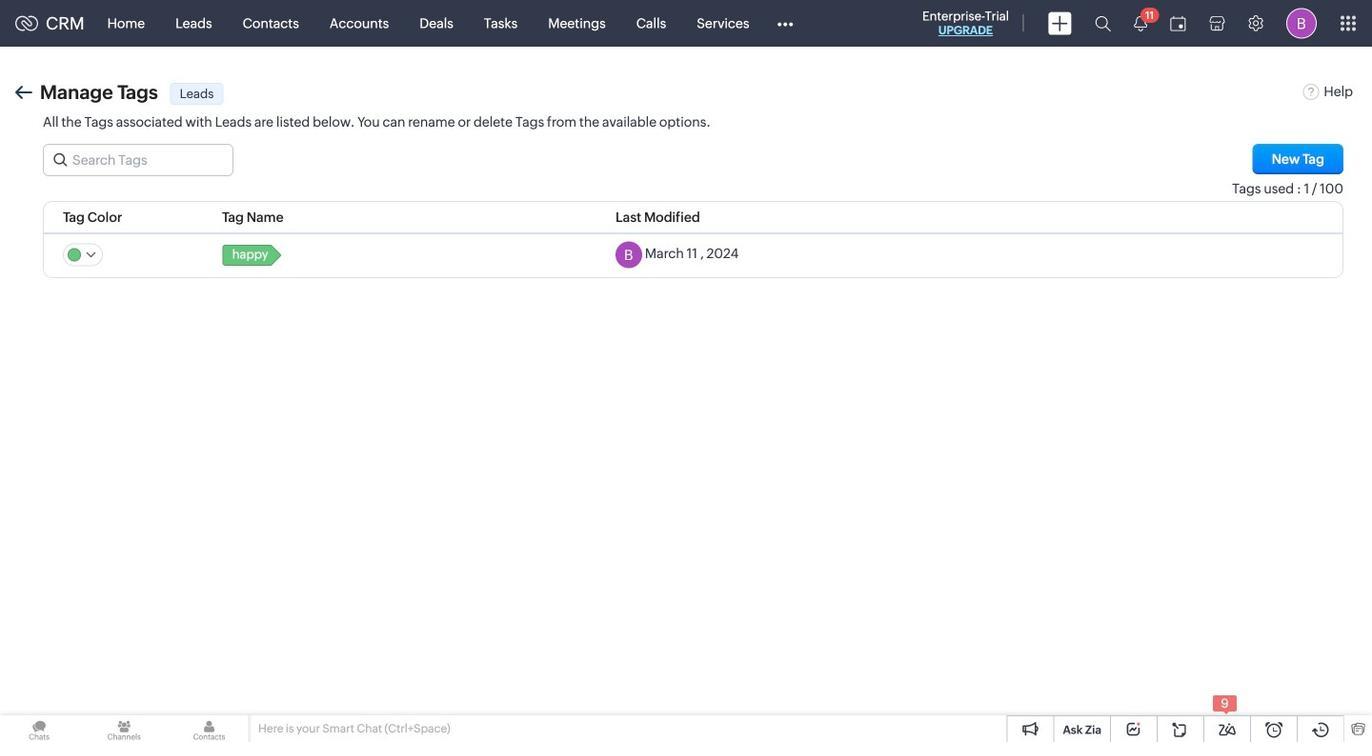 Task type: describe. For each thing, give the bounding box(es) containing it.
create menu element
[[1037, 0, 1084, 46]]

Search Tags text field
[[44, 145, 233, 175]]

search element
[[1084, 0, 1123, 47]]

create menu image
[[1049, 12, 1072, 35]]

profile image
[[1287, 8, 1317, 39]]

Other Modules field
[[765, 8, 806, 39]]

profile element
[[1275, 0, 1329, 46]]

chats image
[[0, 716, 78, 743]]



Task type: vqa. For each thing, say whether or not it's contained in the screenshot.
System Defined Filters dropdown button
no



Task type: locate. For each thing, give the bounding box(es) containing it.
signals element
[[1123, 0, 1159, 47]]

search image
[[1095, 15, 1111, 31]]

calendar image
[[1171, 16, 1187, 31]]

channels image
[[85, 716, 163, 743]]

contacts image
[[170, 716, 248, 743]]

logo image
[[15, 16, 38, 31]]



